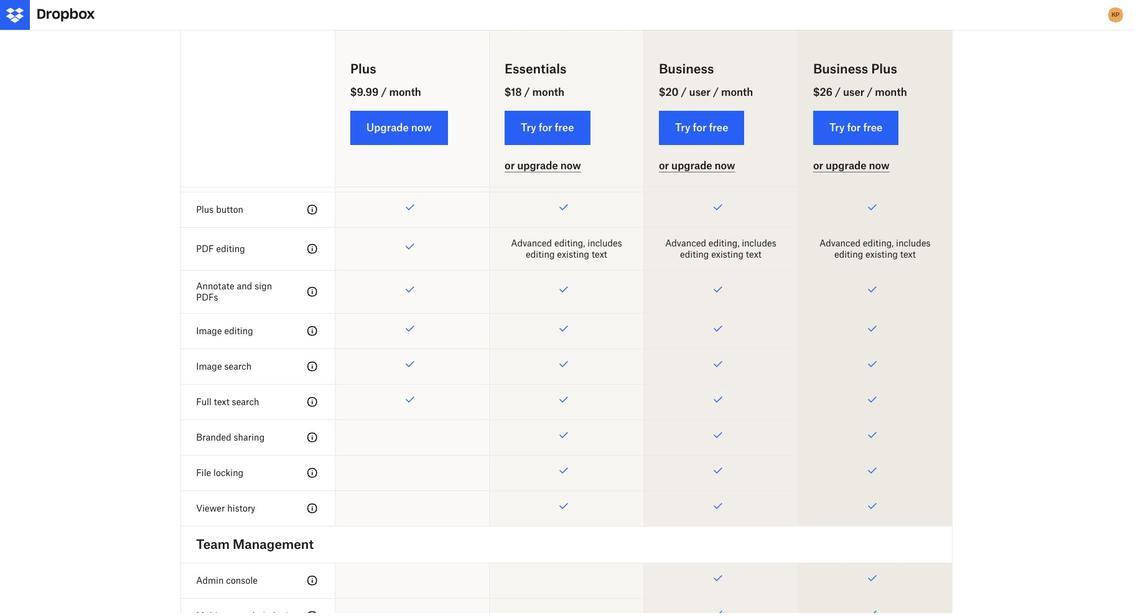 Task type: vqa. For each thing, say whether or not it's contained in the screenshot.
Folders link
no



Task type: locate. For each thing, give the bounding box(es) containing it.
try for free link down "$26 / user / month"
[[814, 111, 899, 145]]

0 horizontal spatial try for free
[[521, 121, 574, 134]]

or upgrade now link
[[505, 160, 581, 172], [659, 160, 736, 172], [814, 160, 890, 172]]

try for free for 3rd or upgrade now 'link'
[[830, 121, 883, 134]]

0 horizontal spatial user
[[690, 86, 711, 98]]

2 horizontal spatial advanced editing, includes editing existing text
[[820, 238, 931, 260]]

/ for $20
[[682, 86, 687, 98]]

1 free from the left
[[555, 121, 574, 134]]

user for $26
[[844, 86, 865, 98]]

essentials
[[505, 61, 567, 77]]

annotate
[[196, 281, 235, 292]]

0 horizontal spatial or
[[505, 160, 515, 172]]

try for free link
[[505, 111, 591, 145], [659, 111, 745, 145], [814, 111, 899, 145]]

1 horizontal spatial for
[[693, 121, 707, 134]]

plus up "$26 / user / month"
[[872, 61, 898, 77]]

4 standard image from the top
[[305, 609, 320, 613]]

2 horizontal spatial try
[[830, 121, 845, 134]]

or upgrade now
[[505, 160, 581, 172], [659, 160, 736, 172], [814, 160, 890, 172]]

2 horizontal spatial or
[[814, 160, 824, 172]]

1 image from the top
[[196, 326, 222, 336]]

now
[[411, 121, 432, 134], [561, 160, 581, 172], [715, 160, 736, 172], [870, 160, 890, 172]]

2 try for free link from the left
[[659, 111, 745, 145]]

try down $18 / month
[[521, 121, 537, 134]]

3 or from the left
[[814, 160, 824, 172]]

business up "$20"
[[659, 61, 715, 77]]

upgrade now
[[367, 121, 432, 134]]

1 business from the left
[[659, 61, 715, 77]]

1 existing from the left
[[557, 249, 590, 260]]

5 standard image from the top
[[305, 466, 320, 481]]

2 or upgrade now from the left
[[659, 160, 736, 172]]

3 for from the left
[[848, 121, 862, 134]]

1 upgrade from the left
[[518, 160, 558, 172]]

try for free down $20 / user / month
[[676, 121, 729, 134]]

search up sharing
[[232, 397, 259, 407]]

image
[[196, 326, 222, 336], [196, 361, 222, 372]]

$18
[[505, 86, 522, 98]]

$9.99
[[351, 86, 379, 98]]

2 horizontal spatial included element
[[799, 28, 953, 63]]

or upgrade now for second or upgrade now 'link' from left
[[659, 160, 736, 172]]

7 standard image from the top
[[305, 574, 320, 589]]

free for the try for free link corresponding to 3rd or upgrade now 'link'
[[864, 121, 883, 134]]

2 month from the left
[[533, 86, 565, 98]]

2 image from the top
[[196, 361, 222, 372]]

2 advanced editing, includes editing existing text from the left
[[666, 238, 777, 260]]

1 horizontal spatial upgrade
[[672, 160, 713, 172]]

0 horizontal spatial advanced editing, includes editing existing text
[[511, 238, 623, 260]]

2 for from the left
[[693, 121, 707, 134]]

try for free for second or upgrade now 'link' from left
[[676, 121, 729, 134]]

2 horizontal spatial includes
[[897, 238, 931, 249]]

$9.99 / month
[[351, 86, 422, 98]]

1 horizontal spatial business
[[814, 61, 869, 77]]

included element
[[644, 28, 798, 63], [799, 28, 953, 63], [336, 150, 489, 192]]

admin
[[196, 576, 224, 586]]

2 business from the left
[[814, 61, 869, 77]]

search
[[224, 361, 252, 372], [232, 397, 259, 407]]

3 try for free from the left
[[830, 121, 883, 134]]

1 or from the left
[[505, 160, 515, 172]]

plus
[[351, 61, 377, 77], [872, 61, 898, 77], [196, 204, 214, 215]]

4 standard image from the top
[[305, 395, 320, 410]]

1 user from the left
[[690, 86, 711, 98]]

2 / from the left
[[525, 86, 530, 98]]

standard image for viewer history
[[305, 501, 320, 516]]

0 horizontal spatial free
[[555, 121, 574, 134]]

or upgrade now for third or upgrade now 'link' from the right
[[505, 160, 581, 172]]

for down $18 / month
[[539, 121, 553, 134]]

user right "$20"
[[690, 86, 711, 98]]

plus for plus button
[[196, 204, 214, 215]]

image up full
[[196, 361, 222, 372]]

1 horizontal spatial advanced editing, includes editing existing text
[[666, 238, 777, 260]]

console
[[226, 576, 258, 586]]

2 horizontal spatial editing,
[[864, 238, 894, 249]]

1 or upgrade now from the left
[[505, 160, 581, 172]]

1 or upgrade now link from the left
[[505, 160, 581, 172]]

3 or upgrade now from the left
[[814, 160, 890, 172]]

try down "$20"
[[676, 121, 691, 134]]

0 vertical spatial image
[[196, 326, 222, 336]]

standard image for pdf editing
[[305, 242, 320, 257]]

0 horizontal spatial upgrade
[[518, 160, 558, 172]]

user for $20
[[690, 86, 711, 98]]

2 standard image from the top
[[305, 285, 320, 300]]

2 horizontal spatial try for free link
[[814, 111, 899, 145]]

1 horizontal spatial try
[[676, 121, 691, 134]]

1 month from the left
[[390, 86, 422, 98]]

3 try for free link from the left
[[814, 111, 899, 145]]

1 try from the left
[[521, 121, 537, 134]]

plus for plus
[[351, 61, 377, 77]]

1 horizontal spatial user
[[844, 86, 865, 98]]

1 includes from the left
[[588, 238, 623, 249]]

1 standard image from the top
[[305, 203, 320, 218]]

2 upgrade from the left
[[672, 160, 713, 172]]

2 or from the left
[[659, 160, 670, 172]]

1 horizontal spatial plus
[[351, 61, 377, 77]]

1 / from the left
[[381, 86, 387, 98]]

3 existing from the left
[[866, 249, 899, 260]]

pdfs
[[196, 292, 218, 303]]

2 horizontal spatial upgrade
[[826, 160, 867, 172]]

2 horizontal spatial or upgrade now link
[[814, 160, 890, 172]]

1 horizontal spatial free
[[710, 121, 729, 134]]

$26 / user / month
[[814, 86, 908, 98]]

4 / from the left
[[714, 86, 719, 98]]

2 advanced from the left
[[666, 238, 707, 249]]

for down "$26 / user / month"
[[848, 121, 862, 134]]

try for free link down $20 / user / month
[[659, 111, 745, 145]]

or for 3rd or upgrade now 'link'
[[814, 160, 824, 172]]

0 horizontal spatial for
[[539, 121, 553, 134]]

free
[[555, 121, 574, 134], [710, 121, 729, 134], [864, 121, 883, 134]]

standard image for file locking
[[305, 466, 320, 481]]

existing
[[557, 249, 590, 260], [712, 249, 744, 260], [866, 249, 899, 260]]

1 vertical spatial image
[[196, 361, 222, 372]]

1 standard image from the top
[[305, 242, 320, 257]]

standard image for annotate and sign pdfs
[[305, 285, 320, 300]]

image search
[[196, 361, 252, 372]]

user
[[690, 86, 711, 98], [844, 86, 865, 98]]

1 horizontal spatial or upgrade now link
[[659, 160, 736, 172]]

month
[[390, 86, 422, 98], [533, 86, 565, 98], [722, 86, 754, 98], [876, 86, 908, 98]]

0 horizontal spatial or upgrade now
[[505, 160, 581, 172]]

standard image
[[305, 203, 320, 218], [305, 285, 320, 300], [305, 430, 320, 445], [305, 609, 320, 613]]

upgrade
[[518, 160, 558, 172], [672, 160, 713, 172], [826, 160, 867, 172]]

includes
[[588, 238, 623, 249], [742, 238, 777, 249], [897, 238, 931, 249]]

now for 3rd or upgrade now 'link'
[[870, 160, 890, 172]]

/ for $26
[[836, 86, 841, 98]]

advanced
[[511, 238, 552, 249], [666, 238, 707, 249], [820, 238, 861, 249]]

3 standard image from the top
[[305, 430, 320, 445]]

try for free link for second or upgrade now 'link' from left
[[659, 111, 745, 145]]

0 horizontal spatial editing,
[[555, 238, 586, 249]]

search up full text search
[[224, 361, 252, 372]]

1 try for free link from the left
[[505, 111, 591, 145]]

$20 / user / month
[[659, 86, 754, 98]]

3 try from the left
[[830, 121, 845, 134]]

2 try for free from the left
[[676, 121, 729, 134]]

try
[[521, 121, 537, 134], [676, 121, 691, 134], [830, 121, 845, 134]]

0 horizontal spatial includes
[[588, 238, 623, 249]]

locking
[[214, 468, 244, 478]]

try for free link down $18 / month
[[505, 111, 591, 145]]

3 / from the left
[[682, 86, 687, 98]]

not included image
[[336, 421, 489, 455], [336, 456, 489, 491], [336, 492, 489, 526], [336, 564, 489, 599], [490, 564, 644, 599], [336, 599, 489, 613], [490, 599, 644, 613]]

1 try for free from the left
[[521, 121, 574, 134]]

2 standard image from the top
[[305, 324, 320, 339]]

2 horizontal spatial free
[[864, 121, 883, 134]]

try for free down $18 / month
[[521, 121, 574, 134]]

0 horizontal spatial or upgrade now link
[[505, 160, 581, 172]]

2 try from the left
[[676, 121, 691, 134]]

0 horizontal spatial existing
[[557, 249, 590, 260]]

1 horizontal spatial try for free
[[676, 121, 729, 134]]

1 horizontal spatial advanced
[[666, 238, 707, 249]]

business
[[659, 61, 715, 77], [814, 61, 869, 77]]

3 upgrade from the left
[[826, 160, 867, 172]]

for
[[539, 121, 553, 134], [693, 121, 707, 134], [848, 121, 862, 134]]

user down business plus
[[844, 86, 865, 98]]

editing,
[[555, 238, 586, 249], [709, 238, 740, 249], [864, 238, 894, 249]]

and
[[237, 281, 252, 292]]

2 horizontal spatial for
[[848, 121, 862, 134]]

3 or upgrade now link from the left
[[814, 160, 890, 172]]

plus up $9.99
[[351, 61, 377, 77]]

free down "$26 / user / month"
[[864, 121, 883, 134]]

2 existing from the left
[[712, 249, 744, 260]]

standard image for plus button
[[305, 203, 320, 218]]

2 free from the left
[[710, 121, 729, 134]]

try down $26
[[830, 121, 845, 134]]

sign
[[255, 281, 272, 292]]

business for business plus
[[814, 61, 869, 77]]

1 horizontal spatial editing,
[[709, 238, 740, 249]]

team
[[196, 537, 230, 553]]

for for third or upgrade now 'link' from the right the try for free link
[[539, 121, 553, 134]]

1 horizontal spatial or upgrade now
[[659, 160, 736, 172]]

try for free down "$26 / user / month"
[[830, 121, 883, 134]]

$20
[[659, 86, 679, 98]]

2 horizontal spatial plus
[[872, 61, 898, 77]]

1 horizontal spatial or
[[659, 160, 670, 172]]

0 horizontal spatial advanced
[[511, 238, 552, 249]]

standard image
[[305, 242, 320, 257], [305, 324, 320, 339], [305, 359, 320, 374], [305, 395, 320, 410], [305, 466, 320, 481], [305, 501, 320, 516], [305, 574, 320, 589]]

2 horizontal spatial try for free
[[830, 121, 883, 134]]

0 horizontal spatial try
[[521, 121, 537, 134]]

5 / from the left
[[836, 86, 841, 98]]

0 horizontal spatial try for free link
[[505, 111, 591, 145]]

0 horizontal spatial business
[[659, 61, 715, 77]]

standard image for admin console
[[305, 574, 320, 589]]

try for free link for third or upgrade now 'link' from the right
[[505, 111, 591, 145]]

3 free from the left
[[864, 121, 883, 134]]

now for second or upgrade now 'link' from left
[[715, 160, 736, 172]]

3 standard image from the top
[[305, 359, 320, 374]]

free down $18 / month
[[555, 121, 574, 134]]

or
[[505, 160, 515, 172], [659, 160, 670, 172], [814, 160, 824, 172]]

included element down upgrade now link
[[336, 150, 489, 192]]

image down the pdfs
[[196, 326, 222, 336]]

plus left button
[[196, 204, 214, 215]]

free down $20 / user / month
[[710, 121, 729, 134]]

for down $20 / user / month
[[693, 121, 707, 134]]

for for the try for free link corresponding to 3rd or upgrade now 'link'
[[848, 121, 862, 134]]

/ for $18
[[525, 86, 530, 98]]

text
[[592, 249, 608, 260], [747, 249, 762, 260], [901, 249, 917, 260], [214, 397, 230, 407]]

2 horizontal spatial existing
[[866, 249, 899, 260]]

try for free
[[521, 121, 574, 134], [676, 121, 729, 134], [830, 121, 883, 134]]

4 month from the left
[[876, 86, 908, 98]]

2 user from the left
[[844, 86, 865, 98]]

0 horizontal spatial plus
[[196, 204, 214, 215]]

2 horizontal spatial or upgrade now
[[814, 160, 890, 172]]

6 standard image from the top
[[305, 501, 320, 516]]

included element up $20 / user / month
[[644, 28, 798, 63]]

1 for from the left
[[539, 121, 553, 134]]

upgrade
[[367, 121, 409, 134]]

included element up "$26 / user / month"
[[799, 28, 953, 63]]

branded sharing
[[196, 432, 265, 443]]

kp button
[[1107, 5, 1127, 25]]

1 horizontal spatial includes
[[742, 238, 777, 249]]

1 horizontal spatial existing
[[712, 249, 744, 260]]

business up $26
[[814, 61, 869, 77]]

try for free link for 3rd or upgrade now 'link'
[[814, 111, 899, 145]]

1 horizontal spatial try for free link
[[659, 111, 745, 145]]

standard image for image editing
[[305, 324, 320, 339]]

/
[[381, 86, 387, 98], [525, 86, 530, 98], [682, 86, 687, 98], [714, 86, 719, 98], [836, 86, 841, 98], [868, 86, 873, 98]]

advanced editing, includes editing existing text
[[511, 238, 623, 260], [666, 238, 777, 260], [820, 238, 931, 260]]

2 horizontal spatial advanced
[[820, 238, 861, 249]]

upgrade for second or upgrade now 'link' from left
[[672, 160, 713, 172]]

editing
[[216, 244, 245, 254], [526, 249, 555, 260], [681, 249, 710, 260], [835, 249, 864, 260], [224, 326, 253, 336]]



Task type: describe. For each thing, give the bounding box(es) containing it.
upgrade for third or upgrade now 'link' from the right
[[518, 160, 558, 172]]

history
[[227, 503, 256, 514]]

standard image for full text search
[[305, 395, 320, 410]]

team management
[[196, 537, 314, 553]]

3 includes from the left
[[897, 238, 931, 249]]

or upgrade now for 3rd or upgrade now 'link'
[[814, 160, 890, 172]]

0 vertical spatial search
[[224, 361, 252, 372]]

upgrade for 3rd or upgrade now 'link'
[[826, 160, 867, 172]]

1 advanced editing, includes editing existing text from the left
[[511, 238, 623, 260]]

pdf editing
[[196, 244, 245, 254]]

1 vertical spatial search
[[232, 397, 259, 407]]

full
[[196, 397, 212, 407]]

image for image editing
[[196, 326, 222, 336]]

1 horizontal spatial included element
[[644, 28, 798, 63]]

1 advanced from the left
[[511, 238, 552, 249]]

viewer history
[[196, 503, 256, 514]]

6 / from the left
[[868, 86, 873, 98]]

standard image for image search
[[305, 359, 320, 374]]

try for second or upgrade now 'link' from left
[[676, 121, 691, 134]]

1 editing, from the left
[[555, 238, 586, 249]]

for for the try for free link corresponding to second or upgrade now 'link' from left
[[693, 121, 707, 134]]

admin console
[[196, 576, 258, 586]]

plus button
[[196, 204, 244, 215]]

2 includes from the left
[[742, 238, 777, 249]]

now inside upgrade now link
[[411, 121, 432, 134]]

sharing
[[234, 432, 265, 443]]

business for business
[[659, 61, 715, 77]]

try for free for third or upgrade now 'link' from the right
[[521, 121, 574, 134]]

business plus
[[814, 61, 898, 77]]

0 horizontal spatial included element
[[336, 150, 489, 192]]

file
[[196, 468, 211, 478]]

file locking
[[196, 468, 244, 478]]

3 editing, from the left
[[864, 238, 894, 249]]

management
[[233, 537, 314, 553]]

annotate and sign pdfs
[[196, 281, 272, 303]]

button
[[216, 204, 244, 215]]

pdf
[[196, 244, 214, 254]]

image for image search
[[196, 361, 222, 372]]

or for second or upgrade now 'link' from left
[[659, 160, 670, 172]]

now for third or upgrade now 'link' from the right
[[561, 160, 581, 172]]

try for 3rd or upgrade now 'link'
[[830, 121, 845, 134]]

free for the try for free link corresponding to second or upgrade now 'link' from left
[[710, 121, 729, 134]]

$18 / month
[[505, 86, 565, 98]]

kp
[[1112, 11, 1121, 19]]

branded
[[196, 432, 232, 443]]

3 month from the left
[[722, 86, 754, 98]]

/ for $9.99
[[381, 86, 387, 98]]

2 or upgrade now link from the left
[[659, 160, 736, 172]]

3 advanced from the left
[[820, 238, 861, 249]]

full text search
[[196, 397, 259, 407]]

2 editing, from the left
[[709, 238, 740, 249]]

$26
[[814, 86, 833, 98]]

image editing
[[196, 326, 253, 336]]

standard image for branded sharing
[[305, 430, 320, 445]]

free for third or upgrade now 'link' from the right the try for free link
[[555, 121, 574, 134]]

or for third or upgrade now 'link' from the right
[[505, 160, 515, 172]]

3 advanced editing, includes editing existing text from the left
[[820, 238, 931, 260]]

viewer
[[196, 503, 225, 514]]

try for third or upgrade now 'link' from the right
[[521, 121, 537, 134]]

upgrade now link
[[351, 111, 448, 145]]



